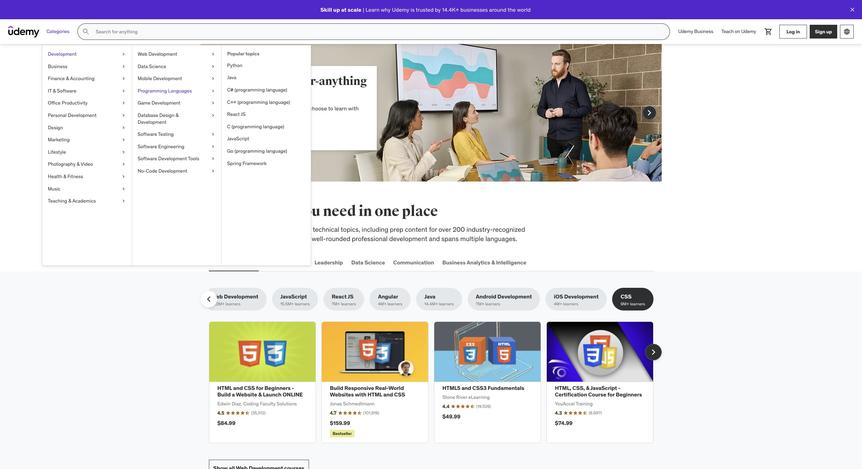 Task type: locate. For each thing, give the bounding box(es) containing it.
web inside button
[[210, 259, 222, 266]]

0 vertical spatial science
[[149, 63, 166, 69]]

development down database
[[138, 119, 167, 125]]

& inside database design & development
[[176, 112, 179, 118]]

for
[[429, 226, 437, 234], [256, 385, 263, 392], [608, 392, 615, 398]]

200
[[453, 226, 465, 234]]

build responsive real-world websites with html and css
[[330, 385, 405, 398]]

over
[[439, 226, 451, 234]]

data up mobile
[[138, 63, 148, 69]]

js inside react js 7m+ learners
[[348, 293, 354, 300]]

xsmall image for no-code development
[[210, 168, 216, 175]]

carousel element containing build ready-for-anything teams
[[201, 44, 662, 182]]

0 horizontal spatial science
[[149, 63, 166, 69]]

with inside build ready-for-anything teams see why leading organizations choose to learn with udemy business.
[[348, 105, 359, 112]]

html, css, & javascript - certification course for beginners link
[[555, 385, 642, 398]]

up right sign
[[827, 28, 833, 35]]

& down game development link
[[176, 112, 179, 118]]

it up "office" on the top left
[[48, 88, 52, 94]]

programming languages element
[[221, 45, 311, 266]]

xsmall image for game development
[[210, 100, 216, 107]]

programming languages
[[138, 88, 192, 94]]

beginners right course
[[616, 392, 642, 398]]

certification
[[555, 392, 587, 398]]

1 horizontal spatial why
[[381, 6, 391, 13]]

xsmall image inside programming languages link
[[210, 88, 216, 94]]

data science for data science 'link'
[[138, 63, 166, 69]]

1 horizontal spatial design
[[159, 112, 175, 118]]

& inside button
[[492, 259, 495, 266]]

1 vertical spatial web
[[210, 259, 222, 266]]

0 horizontal spatial to
[[305, 226, 311, 234]]

xsmall image for marketing
[[121, 137, 126, 144]]

xsmall image inside development link
[[121, 51, 126, 58]]

(programming down c# (programming language)
[[238, 99, 268, 105]]

(programming up request
[[232, 124, 262, 130]]

a down c (programming language)
[[260, 130, 263, 137]]

data down professional
[[351, 259, 364, 266]]

software for software development tools
[[138, 156, 157, 162]]

in right log on the top right of the page
[[796, 28, 800, 35]]

1 vertical spatial js
[[348, 293, 354, 300]]

by
[[435, 6, 441, 13]]

7m+ for android development
[[476, 302, 484, 307]]

language) down javascript link
[[266, 148, 287, 154]]

it for it certifications
[[266, 259, 270, 266]]

xsmall image for software development tools
[[210, 156, 216, 163]]

communication button
[[392, 255, 436, 271]]

web development for web development button
[[210, 259, 257, 266]]

0 horizontal spatial up
[[333, 6, 340, 13]]

no-
[[138, 168, 146, 174]]

why right learn
[[381, 6, 391, 13]]

a
[[260, 130, 263, 137], [232, 392, 235, 398]]

beginners
[[265, 385, 291, 392], [616, 392, 642, 398]]

& right analytics
[[492, 259, 495, 266]]

1 vertical spatial a
[[232, 392, 235, 398]]

& inside "link"
[[66, 75, 69, 82]]

software
[[57, 88, 76, 94], [138, 131, 157, 137], [138, 144, 157, 150], [138, 156, 157, 162]]

log in
[[787, 28, 800, 35]]

it left certifications
[[266, 259, 270, 266]]

8 learners from the left
[[631, 302, 646, 307]]

data science for data science button
[[351, 259, 385, 266]]

0 vertical spatial to
[[328, 105, 333, 112]]

xsmall image
[[210, 51, 216, 58], [210, 63, 216, 70], [210, 75, 216, 82], [121, 100, 126, 107], [210, 100, 216, 107], [121, 112, 126, 119], [210, 112, 216, 119], [121, 125, 126, 131], [210, 144, 216, 150], [121, 149, 126, 156], [121, 161, 126, 168], [210, 168, 216, 175], [121, 186, 126, 193]]

xsmall image inside lifestyle link
[[121, 149, 126, 156]]

xsmall image for it & software
[[121, 88, 126, 94]]

xsmall image inside marketing 'link'
[[121, 137, 126, 144]]

shopping cart with 0 items image
[[765, 28, 773, 36]]

2 vertical spatial javascript
[[591, 385, 617, 392]]

and inside build responsive real-world websites with html and css
[[384, 392, 393, 398]]

workplace
[[258, 226, 288, 234]]

0 horizontal spatial javascript
[[227, 136, 249, 142]]

2 horizontal spatial for
[[608, 392, 615, 398]]

xsmall image inside finance & accounting "link"
[[121, 75, 126, 82]]

1 vertical spatial next image
[[648, 347, 659, 358]]

build left website
[[217, 392, 231, 398]]

1 vertical spatial it
[[266, 259, 270, 266]]

teaching & academics
[[48, 198, 96, 204]]

1 horizontal spatial beginners
[[616, 392, 642, 398]]

business for business analytics & intelligence
[[443, 259, 466, 266]]

trusted
[[416, 6, 434, 13]]

html left world
[[368, 392, 382, 398]]

no-code development
[[138, 168, 187, 174]]

xsmall image inside software engineering link
[[210, 144, 216, 150]]

(programming for go
[[235, 148, 265, 154]]

0 horizontal spatial -
[[292, 385, 294, 392]]

health & fitness link
[[42, 171, 132, 183]]

a inside 'html and css for beginners - build a website & launch online'
[[232, 392, 235, 398]]

language) down c# (programming language) link
[[269, 99, 290, 105]]

language) for go (programming language)
[[266, 148, 287, 154]]

development down programming languages
[[152, 100, 180, 106]]

build for websites
[[330, 385, 343, 392]]

development up programming languages
[[153, 75, 182, 82]]

0 horizontal spatial js
[[241, 111, 246, 117]]

and inside 'html and css for beginners - build a website & launch online'
[[233, 385, 243, 392]]

0 vertical spatial up
[[333, 6, 340, 13]]

c++ (programming language) link
[[222, 96, 311, 109]]

xsmall image inside game development link
[[210, 100, 216, 107]]

xsmall image
[[121, 51, 126, 58], [121, 63, 126, 70], [121, 75, 126, 82], [121, 88, 126, 94], [210, 88, 216, 94], [210, 131, 216, 138], [121, 137, 126, 144], [210, 156, 216, 163], [121, 174, 126, 180], [121, 198, 126, 205]]

xsmall image inside mobile development link
[[210, 75, 216, 82]]

7 learners from the left
[[564, 302, 579, 307]]

submit search image
[[82, 28, 90, 36]]

ready-
[[265, 74, 300, 88]]

why for teams
[[244, 105, 254, 112]]

1 vertical spatial science
[[365, 259, 385, 266]]

development up 12.2m+
[[224, 293, 258, 300]]

science for data science button
[[365, 259, 385, 266]]

3 learners from the left
[[341, 302, 356, 307]]

for right course
[[608, 392, 615, 398]]

2 horizontal spatial build
[[330, 385, 343, 392]]

react for react js
[[227, 111, 240, 117]]

personal
[[48, 112, 67, 118]]

1 horizontal spatial js
[[348, 293, 354, 300]]

photography & video link
[[42, 159, 132, 171]]

log
[[787, 28, 795, 35]]

up left the at
[[333, 6, 340, 13]]

2 learners from the left
[[295, 302, 310, 307]]

database
[[138, 112, 158, 118]]

carousel element
[[201, 44, 662, 182], [209, 322, 662, 444]]

7m+
[[332, 302, 340, 307], [476, 302, 484, 307]]

learners inside android development 7m+ learners
[[485, 302, 500, 307]]

request a demo
[[238, 130, 279, 137]]

the left world
[[508, 6, 516, 13]]

javascript up the 15.5m+
[[280, 293, 307, 300]]

1 horizontal spatial it
[[266, 259, 270, 266]]

2 4m+ from the left
[[554, 302, 563, 307]]

with right websites
[[355, 392, 367, 398]]

javascript link
[[222, 133, 311, 145]]

why for |
[[381, 6, 391, 13]]

build inside build responsive real-world websites with html and css
[[330, 385, 343, 392]]

1 vertical spatial data
[[351, 259, 364, 266]]

1 vertical spatial business
[[48, 63, 67, 69]]

xsmall image inside software testing link
[[210, 131, 216, 138]]

professional
[[352, 235, 388, 243]]

skill
[[321, 6, 332, 13]]

1 vertical spatial design
[[48, 125, 63, 131]]

javascript up go
[[227, 136, 249, 142]]

1 horizontal spatial css
[[394, 392, 405, 398]]

build responsive real-world websites with html and css link
[[330, 385, 405, 398]]

javascript inside programming languages element
[[227, 136, 249, 142]]

1 vertical spatial to
[[305, 226, 311, 234]]

design
[[159, 112, 175, 118], [48, 125, 63, 131]]

0 horizontal spatial build
[[217, 392, 231, 398]]

1 horizontal spatial 4m+
[[554, 302, 563, 307]]

1 horizontal spatial 7m+
[[476, 302, 484, 307]]

java up c#
[[227, 75, 236, 81]]

the
[[508, 6, 516, 13], [232, 203, 254, 220]]

software up office productivity on the top left of the page
[[57, 88, 76, 94]]

1 horizontal spatial data science
[[351, 259, 385, 266]]

0 vertical spatial it
[[48, 88, 52, 94]]

14.4m+
[[425, 302, 438, 307]]

request
[[238, 130, 259, 137]]

business up finance
[[48, 63, 67, 69]]

development down certifications, at the left
[[223, 259, 257, 266]]

close image
[[850, 6, 856, 13]]

xsmall image inside health & fitness link
[[121, 174, 126, 180]]

c (programming language) link
[[222, 121, 311, 133]]

1 vertical spatial why
[[244, 105, 254, 112]]

web development down certifications, at the left
[[210, 259, 257, 266]]

development right ios
[[565, 293, 599, 300]]

xsmall image inside office productivity link
[[121, 100, 126, 107]]

1 horizontal spatial business
[[443, 259, 466, 266]]

data inside data science button
[[351, 259, 364, 266]]

4m+ down ios
[[554, 302, 563, 307]]

finance & accounting
[[48, 75, 95, 82]]

xsmall image inside the music link
[[121, 186, 126, 193]]

1 - from the left
[[292, 385, 294, 392]]

(programming up spring framework
[[235, 148, 265, 154]]

xsmall image inside it & software 'link'
[[121, 88, 126, 94]]

xsmall image for health & fitness
[[121, 174, 126, 180]]

language) down java link
[[266, 87, 287, 93]]

udemy
[[392, 6, 409, 13], [679, 28, 694, 35], [742, 28, 757, 35], [234, 113, 251, 120]]

js for react js 7m+ learners
[[348, 293, 354, 300]]

xsmall image inside "database design & development" 'link'
[[210, 112, 216, 119]]

data science up mobile
[[138, 63, 166, 69]]

1 horizontal spatial html
[[368, 392, 382, 398]]

development inside web development 12.2m+ learners
[[224, 293, 258, 300]]

up for sign
[[827, 28, 833, 35]]

xsmall image inside personal development link
[[121, 112, 126, 119]]

1 horizontal spatial up
[[827, 28, 833, 35]]

0 horizontal spatial css
[[244, 385, 255, 392]]

web up 12.2m+
[[211, 293, 223, 300]]

software down software testing
[[138, 144, 157, 150]]

4m+ inside the angular 4m+ learners
[[378, 302, 387, 307]]

web up mobile
[[138, 51, 147, 57]]

our
[[250, 235, 260, 243]]

1 horizontal spatial science
[[365, 259, 385, 266]]

1 horizontal spatial web development
[[210, 259, 257, 266]]

software inside 'link'
[[57, 88, 76, 94]]

css right the real-
[[394, 392, 405, 398]]

0 horizontal spatial design
[[48, 125, 63, 131]]

personal development link
[[42, 109, 132, 122]]

data science inside 'link'
[[138, 63, 166, 69]]

1 vertical spatial java
[[425, 293, 436, 300]]

data science
[[138, 63, 166, 69], [351, 259, 385, 266]]

1 horizontal spatial to
[[328, 105, 333, 112]]

react inside programming languages element
[[227, 111, 240, 117]]

data inside data science 'link'
[[138, 63, 148, 69]]

it inside it & software 'link'
[[48, 88, 52, 94]]

2 horizontal spatial javascript
[[591, 385, 617, 392]]

build right c#
[[234, 74, 263, 88]]

build for teams
[[234, 74, 263, 88]]

0 horizontal spatial 7m+
[[332, 302, 340, 307]]

xsmall image inside data science 'link'
[[210, 63, 216, 70]]

xsmall image for database design & development
[[210, 112, 216, 119]]

business
[[695, 28, 714, 35], [48, 63, 67, 69], [443, 259, 466, 266]]

to up supports
[[305, 226, 311, 234]]

design link
[[42, 122, 132, 134]]

html inside 'html and css for beginners - build a website & launch online'
[[217, 385, 232, 392]]

science inside data science 'link'
[[149, 63, 166, 69]]

0 vertical spatial carousel element
[[201, 44, 662, 182]]

7m+ inside react js 7m+ learners
[[332, 302, 340, 307]]

react inside react js 7m+ learners
[[332, 293, 347, 300]]

data for data science button
[[351, 259, 364, 266]]

with inside build responsive real-world websites with html and css
[[355, 392, 367, 398]]

1 vertical spatial javascript
[[280, 293, 307, 300]]

js inside programming languages element
[[241, 111, 246, 117]]

next image
[[644, 107, 655, 118], [648, 347, 659, 358]]

build inside build ready-for-anything teams see why leading organizations choose to learn with udemy business.
[[234, 74, 263, 88]]

course
[[589, 392, 607, 398]]

xsmall image inside photography & video link
[[121, 161, 126, 168]]

spring framework link
[[222, 158, 311, 170]]

one
[[375, 203, 400, 220]]

development inside android development 7m+ learners
[[498, 293, 532, 300]]

& left launch
[[258, 392, 262, 398]]

development
[[48, 51, 77, 57], [149, 51, 177, 57], [153, 75, 182, 82], [152, 100, 180, 106], [68, 112, 97, 118], [138, 119, 167, 125], [158, 156, 187, 162], [159, 168, 187, 174], [223, 259, 257, 266], [224, 293, 258, 300], [498, 293, 532, 300], [565, 293, 599, 300]]

5 learners from the left
[[439, 302, 454, 307]]

0 horizontal spatial a
[[232, 392, 235, 398]]

a left website
[[232, 392, 235, 398]]

1 horizontal spatial react
[[332, 293, 347, 300]]

to inside build ready-for-anything teams see why leading organizations choose to learn with udemy business.
[[328, 105, 333, 112]]

2 horizontal spatial css
[[621, 293, 632, 300]]

build left the responsive
[[330, 385, 343, 392]]

1 vertical spatial react
[[332, 293, 347, 300]]

2 vertical spatial web
[[211, 293, 223, 300]]

0 vertical spatial a
[[260, 130, 263, 137]]

css 9m+ learners
[[621, 293, 646, 307]]

2 horizontal spatial business
[[695, 28, 714, 35]]

0 horizontal spatial data
[[138, 63, 148, 69]]

xsmall image for personal development
[[121, 112, 126, 119]]

- right course
[[619, 385, 621, 392]]

- inside html, css, & javascript - certification course for beginners
[[619, 385, 621, 392]]

- inside 'html and css for beginners - build a website & launch online'
[[292, 385, 294, 392]]

software up software engineering
[[138, 131, 157, 137]]

xsmall image inside the no-code development link
[[210, 168, 216, 175]]

carousel element containing html and css for beginners - build a website & launch online
[[209, 322, 662, 444]]

0 horizontal spatial html
[[217, 385, 232, 392]]

1 horizontal spatial for
[[429, 226, 437, 234]]

java inside "java 14.4m+ learners"
[[425, 293, 436, 300]]

science inside data science button
[[365, 259, 385, 266]]

xsmall image inside teaching & academics link
[[121, 198, 126, 205]]

xsmall image inside web development link
[[210, 51, 216, 58]]

in up including
[[359, 203, 372, 220]]

0 vertical spatial why
[[381, 6, 391, 13]]

udemy inside build ready-for-anything teams see why leading organizations choose to learn with udemy business.
[[234, 113, 251, 120]]

xsmall image inside software development tools link
[[210, 156, 216, 163]]

development link
[[42, 48, 132, 60]]

1 horizontal spatial the
[[508, 6, 516, 13]]

0 horizontal spatial java
[[227, 75, 236, 81]]

0 vertical spatial web development
[[138, 51, 177, 57]]

1 vertical spatial web development
[[210, 259, 257, 266]]

java up 14.4m+
[[425, 293, 436, 300]]

7m+ for react js
[[332, 302, 340, 307]]

0 horizontal spatial beginners
[[265, 385, 291, 392]]

skills
[[256, 203, 293, 220], [289, 226, 304, 234]]

for-
[[300, 74, 319, 88]]

xsmall image for software engineering
[[210, 144, 216, 150]]

data science down professional
[[351, 259, 385, 266]]

xsmall image inside business link
[[121, 63, 126, 70]]

in
[[796, 28, 800, 35], [359, 203, 372, 220]]

javascript 15.5m+ learners
[[280, 293, 310, 307]]

rounded
[[326, 235, 351, 243]]

0 horizontal spatial data science
[[138, 63, 166, 69]]

web down certifications, at the left
[[210, 259, 222, 266]]

0 horizontal spatial web development
[[138, 51, 177, 57]]

0 vertical spatial react
[[227, 111, 240, 117]]

web development up data science 'link'
[[138, 51, 177, 57]]

1 horizontal spatial a
[[260, 130, 263, 137]]

html left website
[[217, 385, 232, 392]]

skills up workplace
[[256, 203, 293, 220]]

1 horizontal spatial -
[[619, 385, 621, 392]]

why inside build ready-for-anything teams see why leading organizations choose to learn with udemy business.
[[244, 105, 254, 112]]

0 vertical spatial with
[[348, 105, 359, 112]]

learn
[[335, 105, 347, 112]]

0 horizontal spatial 4m+
[[378, 302, 387, 307]]

css,
[[573, 385, 585, 392]]

1 vertical spatial in
[[359, 203, 372, 220]]

leading
[[256, 105, 274, 112]]

popular topics
[[227, 51, 260, 57]]

- right launch
[[292, 385, 294, 392]]

science down professional
[[365, 259, 385, 266]]

build inside 'html and css for beginners - build a website & launch online'
[[217, 392, 231, 398]]

1 horizontal spatial in
[[796, 28, 800, 35]]

0 horizontal spatial for
[[256, 385, 263, 392]]

0 horizontal spatial why
[[244, 105, 254, 112]]

language) for c# (programming language)
[[266, 87, 287, 93]]

7m+ inside android development 7m+ learners
[[476, 302, 484, 307]]

(programming for c++
[[238, 99, 268, 105]]

business for business
[[48, 63, 67, 69]]

0 vertical spatial data
[[138, 63, 148, 69]]

it inside it certifications button
[[266, 259, 270, 266]]

react js link
[[222, 109, 311, 121]]

java for java
[[227, 75, 236, 81]]

development inside button
[[223, 259, 257, 266]]

data science inside button
[[351, 259, 385, 266]]

c# (programming language) link
[[222, 84, 311, 96]]

design down game development
[[159, 112, 175, 118]]

with right learn
[[348, 105, 359, 112]]

4m+ down angular
[[378, 302, 387, 307]]

the up the critical
[[232, 203, 254, 220]]

software up code
[[138, 156, 157, 162]]

business analytics & intelligence button
[[441, 255, 528, 271]]

data
[[138, 63, 148, 69], [351, 259, 364, 266]]

teach on udemy link
[[718, 23, 761, 40]]

xsmall image for software testing
[[210, 131, 216, 138]]

1 horizontal spatial java
[[425, 293, 436, 300]]

intelligence
[[496, 259, 527, 266]]

0 vertical spatial js
[[241, 111, 246, 117]]

0 horizontal spatial react
[[227, 111, 240, 117]]

15.5m+
[[280, 302, 294, 307]]

development right android
[[498, 293, 532, 300]]

1 vertical spatial up
[[827, 28, 833, 35]]

4 learners from the left
[[388, 302, 403, 307]]

0 vertical spatial business
[[695, 28, 714, 35]]

learners inside ios development 4m+ learners
[[564, 302, 579, 307]]

0 vertical spatial web
[[138, 51, 147, 57]]

1 vertical spatial carousel element
[[209, 322, 662, 444]]

1 horizontal spatial build
[[234, 74, 263, 88]]

categories button
[[42, 23, 73, 40]]

online
[[283, 392, 303, 398]]

2 vertical spatial business
[[443, 259, 466, 266]]

software testing link
[[132, 128, 221, 141]]

2 7m+ from the left
[[476, 302, 484, 307]]

to inside covering critical workplace skills to technical topics, including prep content for over 200 industry-recognized certifications, our catalog supports well-rounded professional development and spans multiple languages.
[[305, 226, 311, 234]]

0 vertical spatial data science
[[138, 63, 166, 69]]

6 learners from the left
[[485, 302, 500, 307]]

real-
[[375, 385, 389, 392]]

java for java 14.4m+ learners
[[425, 293, 436, 300]]

business inside button
[[443, 259, 466, 266]]

why right see at the top left of page
[[244, 105, 254, 112]]

(programming for c
[[232, 124, 262, 130]]

1 horizontal spatial javascript
[[280, 293, 307, 300]]

0 horizontal spatial it
[[48, 88, 52, 94]]

1 learners from the left
[[226, 302, 241, 307]]

design down personal
[[48, 125, 63, 131]]

to left learn
[[328, 105, 333, 112]]

language) up demo
[[263, 124, 284, 130]]

xsmall image for office productivity
[[121, 100, 126, 107]]

web development inside button
[[210, 259, 257, 266]]

1 vertical spatial with
[[355, 392, 367, 398]]

java inside programming languages element
[[227, 75, 236, 81]]

xsmall image for design
[[121, 125, 126, 131]]

xsmall image for music
[[121, 186, 126, 193]]

science up mobile development
[[149, 63, 166, 69]]

0 horizontal spatial the
[[232, 203, 254, 220]]

health
[[48, 174, 62, 180]]

(programming up "c++ (programming language)"
[[235, 87, 265, 93]]

1 vertical spatial data science
[[351, 259, 385, 266]]

javascript right css,
[[591, 385, 617, 392]]

0 vertical spatial java
[[227, 75, 236, 81]]

for left over
[[429, 226, 437, 234]]

1 4m+ from the left
[[378, 302, 387, 307]]

business down spans
[[443, 259, 466, 266]]

need
[[323, 203, 356, 220]]

& right 'teaching'
[[68, 198, 71, 204]]

skills inside covering critical workplace skills to technical topics, including prep content for over 200 industry-recognized certifications, our catalog supports well-rounded professional development and spans multiple languages.
[[289, 226, 304, 234]]

css up 9m+
[[621, 293, 632, 300]]

& right finance
[[66, 75, 69, 82]]

html
[[217, 385, 232, 392], [368, 392, 382, 398]]

2 - from the left
[[619, 385, 621, 392]]

javascript inside javascript 15.5m+ learners
[[280, 293, 307, 300]]

& right css,
[[586, 385, 590, 392]]

learners inside react js 7m+ learners
[[341, 302, 356, 307]]

1 horizontal spatial data
[[351, 259, 364, 266]]

1 vertical spatial skills
[[289, 226, 304, 234]]

for left online
[[256, 385, 263, 392]]

skills up supports
[[289, 226, 304, 234]]

for inside html, css, & javascript - certification course for beginners
[[608, 392, 615, 398]]

0 horizontal spatial business
[[48, 63, 67, 69]]

sign up link
[[810, 25, 838, 39]]

business left the teach
[[695, 28, 714, 35]]

sign up
[[815, 28, 833, 35]]

office productivity link
[[42, 97, 132, 109]]

learners inside the angular 4m+ learners
[[388, 302, 403, 307]]

css left launch
[[244, 385, 255, 392]]

design inside database design & development
[[159, 112, 175, 118]]

finance & accounting link
[[42, 73, 132, 85]]

web inside web development 12.2m+ learners
[[211, 293, 223, 300]]

0 vertical spatial design
[[159, 112, 175, 118]]

0 vertical spatial javascript
[[227, 136, 249, 142]]

1 7m+ from the left
[[332, 302, 340, 307]]

beginners right website
[[265, 385, 291, 392]]

xsmall image inside "design" link
[[121, 125, 126, 131]]

previous image
[[203, 294, 214, 305]]

at
[[341, 6, 347, 13]]



Task type: describe. For each thing, give the bounding box(es) containing it.
it & software
[[48, 88, 76, 94]]

xsmall image for development
[[121, 51, 126, 58]]

teaching
[[48, 198, 67, 204]]

for inside covering critical workplace skills to technical topics, including prep content for over 200 industry-recognized certifications, our catalog supports well-rounded professional development and spans multiple languages.
[[429, 226, 437, 234]]

learn
[[366, 6, 380, 13]]

scale
[[348, 6, 362, 13]]

office
[[48, 100, 61, 106]]

business.
[[252, 113, 276, 120]]

data for data science 'link'
[[138, 63, 148, 69]]

language) for c (programming language)
[[263, 124, 284, 130]]

& right health
[[63, 174, 66, 180]]

demo
[[264, 130, 279, 137]]

data science button
[[350, 255, 387, 271]]

development down software development tools link
[[159, 168, 187, 174]]

& left "video"
[[77, 161, 80, 167]]

learners inside web development 12.2m+ learners
[[226, 302, 241, 307]]

software for software engineering
[[138, 144, 157, 150]]

recognized
[[493, 226, 525, 234]]

all
[[209, 203, 229, 220]]

0 horizontal spatial in
[[359, 203, 372, 220]]

tools
[[188, 156, 199, 162]]

learners inside javascript 15.5m+ learners
[[295, 302, 310, 307]]

science for data science 'link'
[[149, 63, 166, 69]]

beginners inside html, css, & javascript - certification course for beginners
[[616, 392, 642, 398]]

14.4k+
[[442, 6, 459, 13]]

previous image
[[207, 107, 218, 118]]

accounting
[[70, 75, 95, 82]]

marketing
[[48, 137, 70, 143]]

content
[[405, 226, 428, 234]]

mobile development link
[[132, 73, 221, 85]]

& up "office" on the top left
[[53, 88, 56, 94]]

c#
[[227, 87, 234, 93]]

react js
[[227, 111, 246, 117]]

html inside build responsive real-world websites with html and css
[[368, 392, 382, 398]]

web for web development link
[[138, 51, 147, 57]]

see
[[234, 105, 243, 112]]

javascript inside html, css, & javascript - certification course for beginners
[[591, 385, 617, 392]]

languages
[[168, 88, 192, 94]]

0 vertical spatial in
[[796, 28, 800, 35]]

Search for anything text field
[[94, 26, 662, 38]]

xsmall image for programming languages
[[210, 88, 216, 94]]

log in link
[[780, 25, 807, 39]]

c++
[[227, 99, 237, 105]]

xsmall image for data science
[[210, 63, 216, 70]]

learners inside css 9m+ learners
[[631, 302, 646, 307]]

development inside ios development 4m+ learners
[[565, 293, 599, 300]]

udemy image
[[8, 26, 40, 38]]

javascript for javascript
[[227, 136, 249, 142]]

technical
[[313, 226, 339, 234]]

critical
[[237, 226, 256, 234]]

multiple
[[461, 235, 484, 243]]

music link
[[42, 183, 132, 195]]

choose a language image
[[844, 28, 851, 35]]

development down engineering
[[158, 156, 187, 162]]

software for software testing
[[138, 131, 157, 137]]

it for it & software
[[48, 88, 52, 94]]

teach on udemy
[[722, 28, 757, 35]]

music
[[48, 186, 61, 192]]

spans
[[442, 235, 459, 243]]

angular
[[378, 293, 398, 300]]

certifications,
[[209, 235, 249, 243]]

ios
[[554, 293, 563, 300]]

xsmall image for teaching & academics
[[121, 198, 126, 205]]

web development for web development link
[[138, 51, 177, 57]]

css inside 'html and css for beginners - build a website & launch online'
[[244, 385, 255, 392]]

html and css for beginners - build a website & launch online link
[[217, 385, 303, 398]]

teams
[[234, 88, 266, 102]]

covering
[[209, 226, 235, 234]]

development down office productivity link
[[68, 112, 97, 118]]

xsmall image for finance & accounting
[[121, 75, 126, 82]]

communication
[[393, 259, 434, 266]]

xsmall image for web development
[[210, 51, 216, 58]]

html, css, & javascript - certification course for beginners
[[555, 385, 642, 398]]

mobile development
[[138, 75, 182, 82]]

testing
[[158, 131, 174, 137]]

development up data science 'link'
[[149, 51, 177, 57]]

skill up at scale | learn why udemy is trusted by 14.4k+ businesses around the world
[[321, 6, 531, 13]]

anything
[[319, 74, 367, 88]]

& inside 'html and css for beginners - build a website & launch online'
[[258, 392, 262, 398]]

programming languages link
[[132, 85, 221, 97]]

beginners inside 'html and css for beginners - build a website & launch online'
[[265, 385, 291, 392]]

4m+ inside ios development 4m+ learners
[[554, 302, 563, 307]]

supports
[[284, 235, 310, 243]]

12.2m+
[[211, 302, 225, 307]]

choose
[[309, 105, 327, 112]]

certifications
[[271, 259, 306, 266]]

it & software link
[[42, 85, 132, 97]]

spring
[[227, 160, 241, 167]]

productivity
[[62, 100, 88, 106]]

lifestyle link
[[42, 146, 132, 159]]

java link
[[222, 72, 311, 84]]

database design & development
[[138, 112, 179, 125]]

& inside html, css, & javascript - certification course for beginners
[[586, 385, 590, 392]]

organizations
[[275, 105, 308, 112]]

a inside 'request a demo' link
[[260, 130, 263, 137]]

spring framework
[[227, 160, 267, 167]]

development down categories dropdown button
[[48, 51, 77, 57]]

build ready-for-anything teams see why leading organizations choose to learn with udemy business.
[[234, 74, 367, 120]]

database design & development link
[[132, 109, 221, 128]]

personal development
[[48, 112, 97, 118]]

css inside build responsive real-world websites with html and css
[[394, 392, 405, 398]]

css3
[[473, 385, 487, 392]]

0 vertical spatial next image
[[644, 107, 655, 118]]

go (programming language) link
[[222, 145, 311, 158]]

0 vertical spatial the
[[508, 6, 516, 13]]

html and css for beginners - build a website & launch online
[[217, 385, 303, 398]]

software engineering
[[138, 144, 184, 150]]

1 vertical spatial the
[[232, 203, 254, 220]]

languages.
[[486, 235, 518, 243]]

xsmall image for mobile development
[[210, 75, 216, 82]]

python
[[227, 62, 243, 68]]

react for react js 7m+ learners
[[332, 293, 347, 300]]

website
[[236, 392, 257, 398]]

web for web development button
[[210, 259, 222, 266]]

leadership
[[315, 259, 343, 266]]

up for skill
[[333, 6, 340, 13]]

(programming for c#
[[235, 87, 265, 93]]

javascript for javascript 15.5m+ learners
[[280, 293, 307, 300]]

js for react js
[[241, 111, 246, 117]]

go (programming language)
[[227, 148, 287, 154]]

world
[[389, 385, 404, 392]]

popular
[[227, 51, 245, 57]]

html,
[[555, 385, 572, 392]]

you
[[296, 203, 321, 220]]

development inside database design & development
[[138, 119, 167, 125]]

and inside covering critical workplace skills to technical topics, including prep content for over 200 industry-recognized certifications, our catalog supports well-rounded professional development and spans multiple languages.
[[429, 235, 440, 243]]

0 vertical spatial skills
[[256, 203, 293, 220]]

html5
[[443, 385, 461, 392]]

teaching & academics link
[[42, 195, 132, 208]]

for inside 'html and css for beginners - build a website & launch online'
[[256, 385, 263, 392]]

python link
[[222, 60, 311, 72]]

web development 12.2m+ learners
[[211, 293, 258, 307]]

learners inside "java 14.4m+ learners"
[[439, 302, 454, 307]]

topic filters element
[[201, 288, 654, 311]]

finance
[[48, 75, 65, 82]]

software testing
[[138, 131, 174, 137]]

xsmall image for business
[[121, 63, 126, 70]]

xsmall image for lifestyle
[[121, 149, 126, 156]]

topics
[[246, 51, 260, 57]]

language) for c++ (programming language)
[[269, 99, 290, 105]]

css inside css 9m+ learners
[[621, 293, 632, 300]]

xsmall image for photography & video
[[121, 161, 126, 168]]

android
[[476, 293, 497, 300]]



Task type: vqa. For each thing, say whether or not it's contained in the screenshot.


